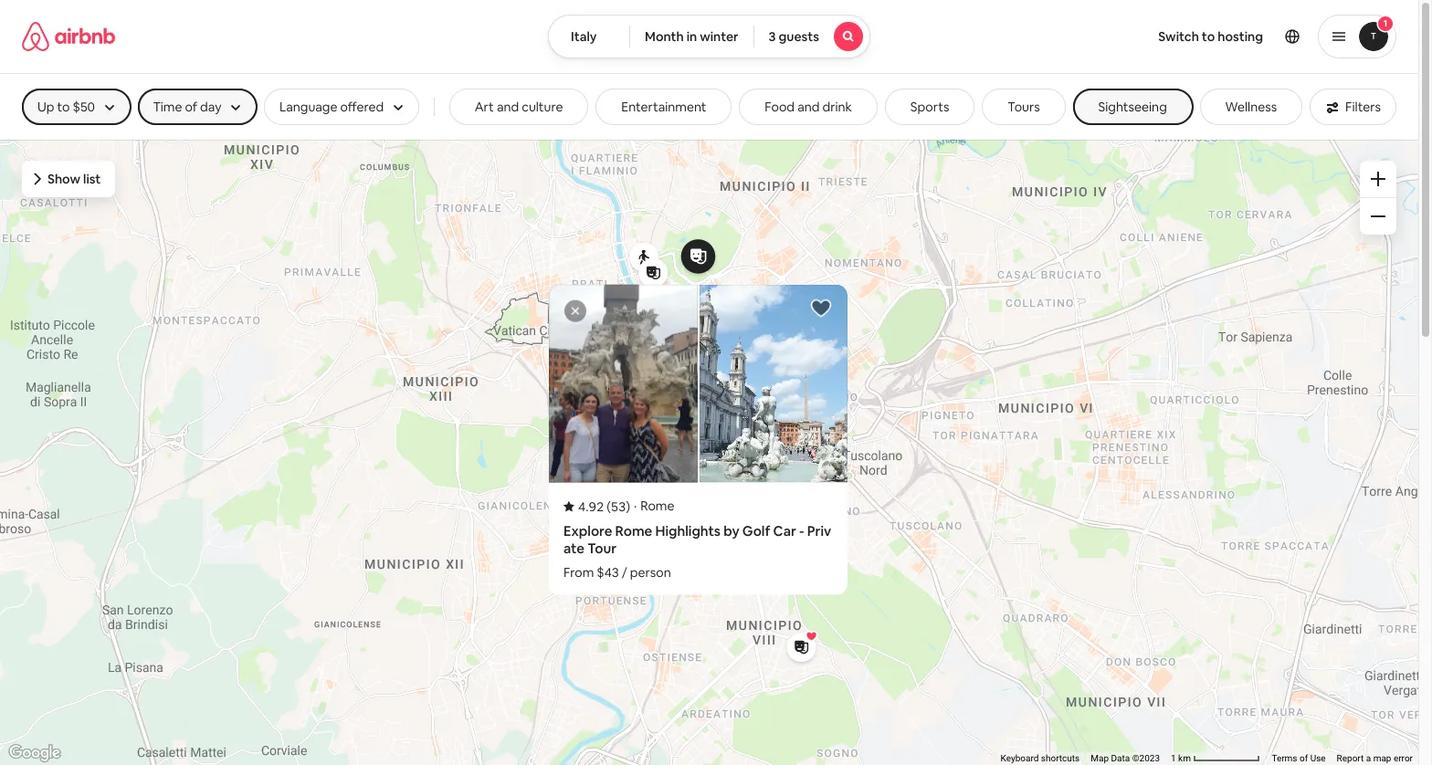 Task type: locate. For each thing, give the bounding box(es) containing it.
1
[[1384, 17, 1388, 29], [1171, 754, 1176, 764]]

4.92 (53)
[[578, 498, 630, 515]]

show list
[[48, 171, 101, 187]]

a
[[1367, 754, 1372, 764]]

1 vertical spatial rome
[[615, 522, 652, 540]]

italy button
[[548, 15, 631, 58]]

and left drink
[[798, 99, 820, 115]]

by
[[723, 522, 739, 540]]

car
[[773, 522, 796, 540]]

keyboard shortcuts button
[[1001, 753, 1080, 766]]

filters button
[[1310, 89, 1397, 125]]

rome for explore
[[615, 522, 652, 540]]

1 inside dropdown button
[[1384, 17, 1388, 29]]

month
[[645, 28, 684, 45]]

rome inside explore rome highlights by golf car - priv ate tour from $43 / person
[[615, 522, 652, 540]]

©2023
[[1133, 754, 1160, 764]]

switch to hosting link
[[1148, 17, 1275, 56]]

3 guests
[[769, 28, 819, 45]]

map
[[1091, 754, 1109, 764]]

winter
[[700, 28, 739, 45]]

2 and from the left
[[798, 99, 820, 115]]

0 vertical spatial rome
[[640, 498, 674, 514]]

1 vertical spatial 1
[[1171, 754, 1176, 764]]

km
[[1179, 754, 1191, 764]]

(53)
[[606, 498, 630, 515]]

-
[[799, 522, 804, 540]]

Tours button
[[982, 89, 1066, 125]]

0 horizontal spatial and
[[497, 99, 519, 115]]

report a map error
[[1337, 754, 1413, 764]]

1 up filters dropdown button
[[1384, 17, 1388, 29]]

show list button
[[22, 161, 115, 197]]

explore rome highlights by golf car - priv ate tour from $43 / person
[[563, 522, 831, 581]]

filters
[[1346, 99, 1381, 115]]

of
[[1300, 754, 1308, 764]]

4.92
[[578, 498, 604, 515]]

1 horizontal spatial and
[[798, 99, 820, 115]]

wellness
[[1226, 99, 1277, 115]]

and right art at the top of page
[[497, 99, 519, 115]]

·
[[634, 498, 637, 514]]

switch
[[1159, 28, 1199, 45]]

map
[[1374, 754, 1392, 764]]

list
[[83, 171, 101, 187]]

1 horizontal spatial 1
[[1384, 17, 1388, 29]]

rome down ·
[[615, 522, 652, 540]]

/
[[622, 564, 627, 581]]

show
[[48, 171, 80, 187]]

language offered
[[280, 99, 384, 115]]

none search field containing italy
[[548, 15, 871, 58]]

1 left km
[[1171, 754, 1176, 764]]

in
[[687, 28, 697, 45]]

month in winter button
[[630, 15, 754, 58]]

Entertainment button
[[596, 89, 732, 125]]

close image
[[570, 306, 581, 317]]

to
[[1202, 28, 1215, 45]]

1 inside button
[[1171, 754, 1176, 764]]

use
[[1311, 754, 1326, 764]]

and
[[497, 99, 519, 115], [798, 99, 820, 115]]

None search field
[[548, 15, 871, 58]]

zoom out image
[[1371, 209, 1386, 224]]

Sports button
[[885, 89, 975, 125]]

google image
[[5, 742, 65, 766]]

map data ©2023
[[1091, 754, 1160, 764]]

rome
[[640, 498, 674, 514], [615, 522, 652, 540]]

tours
[[1008, 99, 1040, 115]]

and for art
[[497, 99, 519, 115]]

3
[[769, 28, 776, 45]]

rome right ·
[[640, 498, 674, 514]]

0 vertical spatial 1
[[1384, 17, 1388, 29]]

0 horizontal spatial 1
[[1171, 754, 1176, 764]]

1 and from the left
[[497, 99, 519, 115]]



Task type: describe. For each thing, give the bounding box(es) containing it.
guests
[[779, 28, 819, 45]]

switch to hosting
[[1159, 28, 1264, 45]]

1 for 1 km
[[1171, 754, 1176, 764]]

sports
[[911, 99, 950, 115]]

Food and drink button
[[740, 89, 878, 125]]

food
[[765, 99, 795, 115]]

report
[[1337, 754, 1364, 764]]

month in winter
[[645, 28, 739, 45]]

person
[[630, 564, 671, 581]]

entertainment
[[622, 99, 707, 115]]

highlights
[[655, 522, 720, 540]]

rome for ·
[[640, 498, 674, 514]]

profile element
[[893, 0, 1397, 73]]

and for food
[[798, 99, 820, 115]]

Sightseeing button
[[1073, 89, 1193, 125]]

italy
[[571, 28, 597, 45]]

terms
[[1272, 754, 1298, 764]]

1 km
[[1171, 754, 1194, 764]]

food and drink
[[765, 99, 852, 115]]

priv
[[807, 522, 831, 540]]

3 guests button
[[753, 15, 871, 58]]

sightseeing
[[1099, 99, 1167, 115]]

offered
[[340, 99, 384, 115]]

terms of use
[[1272, 754, 1326, 764]]

4.92 out of 5 average rating,  53 reviews image
[[563, 498, 630, 515]]

$43
[[596, 564, 619, 581]]

language offered button
[[264, 89, 419, 125]]

error
[[1394, 754, 1413, 764]]

1 km button
[[1166, 753, 1267, 766]]

keyboard
[[1001, 754, 1039, 764]]

ate
[[563, 540, 584, 557]]

report a map error link
[[1337, 754, 1413, 764]]

art and culture
[[475, 99, 563, 115]]

add to wishlist image
[[810, 298, 832, 320]]

keyboard shortcuts
[[1001, 754, 1080, 764]]

Art and culture button
[[449, 89, 589, 125]]

data
[[1111, 754, 1130, 764]]

from
[[563, 564, 594, 581]]

shortcuts
[[1041, 754, 1080, 764]]

language
[[280, 99, 338, 115]]

Wellness button
[[1200, 89, 1303, 125]]

culture
[[522, 99, 563, 115]]

tour
[[587, 540, 616, 557]]

google map
showing 24 experiences. including 2 saved experiences. region
[[0, 139, 1419, 766]]

explore
[[563, 522, 612, 540]]

· rome
[[634, 498, 674, 514]]

1 for 1
[[1384, 17, 1388, 29]]

terms of use link
[[1272, 754, 1326, 764]]

explore rome highlights by golf car - private tour group
[[549, 285, 847, 595]]

drink
[[823, 99, 852, 115]]

1 button
[[1318, 15, 1397, 58]]

golf
[[742, 522, 770, 540]]

zoom in image
[[1371, 172, 1386, 186]]

art
[[475, 99, 494, 115]]

hosting
[[1218, 28, 1264, 45]]



Task type: vqa. For each thing, say whether or not it's contained in the screenshot.
$43
yes



